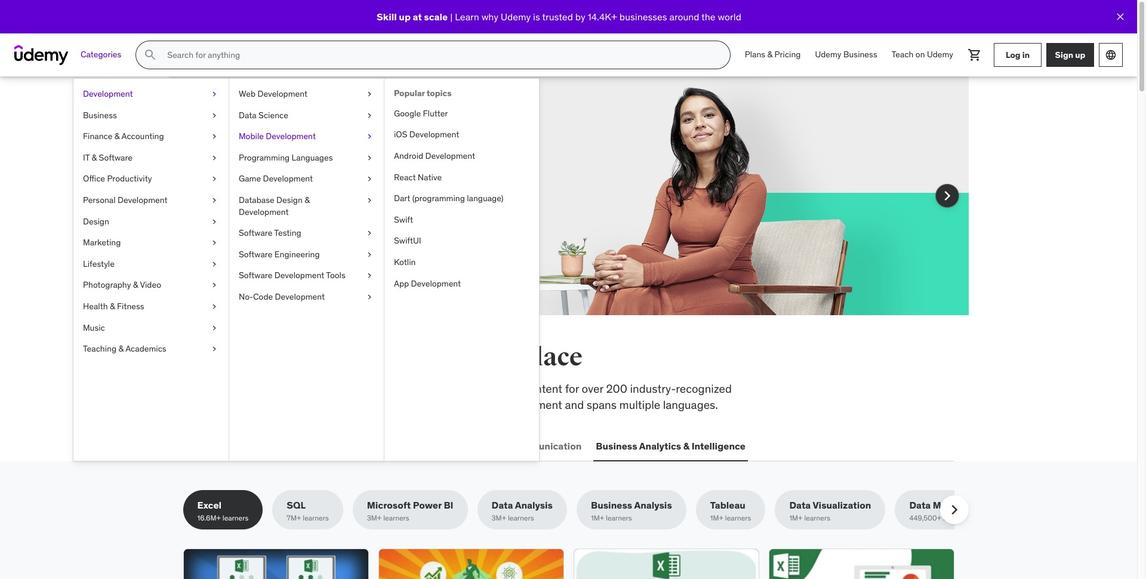 Task type: vqa. For each thing, say whether or not it's contained in the screenshot.
Software corresponding to Software Engineering
yes



Task type: describe. For each thing, give the bounding box(es) containing it.
xsmall image for game development
[[365, 173, 374, 185]]

mobile development link
[[229, 126, 384, 147]]

design inside design 'link'
[[83, 216, 109, 227]]

development for web development button
[[208, 440, 269, 452]]

log in
[[1006, 49, 1030, 60]]

personal
[[83, 195, 116, 205]]

skill up at scale | learn why udemy is trusted by 14.4k+ businesses around the world
[[377, 11, 742, 23]]

data science link
[[229, 105, 384, 126]]

recognized
[[676, 382, 732, 396]]

microsoft power bi 3m+ learners
[[367, 499, 454, 523]]

xsmall image for personal development
[[210, 195, 219, 206]]

health
[[83, 301, 108, 312]]

microsoft
[[367, 499, 411, 511]]

music link
[[73, 317, 229, 339]]

video
[[140, 280, 161, 290]]

by
[[576, 11, 586, 23]]

design inside database design & development
[[277, 195, 303, 205]]

industry-
[[630, 382, 676, 396]]

and
[[565, 397, 584, 412]]

supports
[[314, 397, 359, 412]]

web for web development link
[[239, 88, 256, 99]]

academics
[[125, 343, 166, 354]]

personal development link
[[73, 190, 229, 211]]

udemy business link
[[808, 41, 885, 69]]

web development button
[[183, 432, 271, 461]]

code
[[253, 291, 273, 302]]

tableau 1m+ learners
[[711, 499, 751, 523]]

xsmall image for database design & development
[[365, 195, 374, 206]]

learners inside data modeling 449,500+ learners
[[944, 514, 970, 523]]

it & software link
[[73, 147, 229, 169]]

development for android development link
[[425, 150, 475, 161]]

google flutter
[[394, 108, 448, 119]]

data for science
[[239, 110, 257, 120]]

& inside button
[[684, 440, 690, 452]]

workplace
[[268, 382, 320, 396]]

1 horizontal spatial the
[[702, 11, 716, 23]]

xsmall image for software development tools
[[365, 270, 374, 282]]

development for web development link
[[258, 88, 308, 99]]

categories
[[81, 49, 121, 60]]

game development
[[239, 173, 313, 184]]

choose a language image
[[1105, 49, 1117, 61]]

development for the mobile development link
[[266, 131, 316, 142]]

sql
[[287, 499, 306, 511]]

software for software development tools
[[239, 270, 273, 281]]

xsmall image for photography & video
[[210, 280, 219, 291]]

software testing
[[239, 228, 301, 238]]

carousel element
[[169, 76, 969, 344]]

dart (programming language)
[[394, 193, 504, 204]]

xsmall image for health & fitness
[[210, 301, 219, 313]]

photography & video link
[[73, 275, 229, 296]]

& for pricing
[[768, 49, 773, 60]]

software engineering
[[239, 249, 320, 260]]

no-code development link
[[229, 287, 384, 308]]

visualization
[[813, 499, 872, 511]]

learners inside excel 16.6m+ learners
[[223, 514, 249, 523]]

started
[[226, 174, 262, 188]]

teaching & academics link
[[73, 339, 229, 360]]

no-
[[239, 291, 253, 302]]

2 your from the left
[[363, 158, 385, 173]]

sign up link
[[1047, 43, 1095, 67]]

software development tools
[[239, 270, 346, 281]]

it & software
[[83, 152, 133, 163]]

for inside covering critical workplace skills to technical topics, including prep content for over 200 industry-recognized certifications, our catalog supports well-rounded professional development and spans multiple languages.
[[565, 382, 579, 396]]

xsmall image for programming languages
[[365, 152, 374, 164]]

business analysis 1m+ learners
[[591, 499, 672, 523]]

development inside database design & development
[[239, 206, 289, 217]]

database
[[239, 195, 275, 205]]

fitness
[[117, 301, 144, 312]]

business for business analytics & intelligence
[[596, 440, 638, 452]]

learners inside microsoft power bi 3m+ learners
[[383, 514, 409, 523]]

1m+ for data visualization
[[790, 514, 803, 523]]

that
[[317, 128, 357, 153]]

professional
[[432, 397, 493, 412]]

sign
[[1056, 49, 1074, 60]]

mobile development
[[239, 131, 316, 142]]

communication button
[[507, 432, 584, 461]]

development
[[496, 397, 562, 412]]

software for software testing
[[239, 228, 273, 238]]

xsmall image for office productivity
[[210, 173, 219, 185]]

xsmall image for no-code development
[[365, 291, 374, 303]]

no-code development
[[239, 291, 325, 302]]

0 vertical spatial in
[[1023, 49, 1030, 60]]

1m+ for business analysis
[[591, 514, 604, 523]]

xsmall image for marketing
[[210, 237, 219, 249]]

flutter
[[423, 108, 448, 119]]

why
[[482, 11, 499, 23]]

ios development link
[[385, 124, 539, 146]]

scale
[[424, 11, 448, 23]]

leadership
[[370, 440, 421, 452]]

it
[[83, 152, 90, 163]]

development for the personal development link
[[118, 195, 168, 205]]

0 vertical spatial skills
[[266, 342, 330, 373]]

health & fitness link
[[73, 296, 229, 317]]

learn
[[455, 11, 479, 23]]

office productivity link
[[73, 169, 229, 190]]

Search for anything text field
[[165, 45, 716, 65]]

swift
[[394, 214, 413, 225]]

next image
[[938, 186, 957, 205]]

business for business analysis 1m+ learners
[[591, 499, 633, 511]]

software for software engineering
[[239, 249, 273, 260]]

leadership button
[[368, 432, 423, 461]]

udemy inside udemy business link
[[815, 49, 842, 60]]

android development link
[[385, 146, 539, 167]]

photography
[[83, 280, 131, 290]]

finance
[[83, 131, 113, 142]]

xsmall image for lifestyle
[[210, 258, 219, 270]]

xsmall image for development
[[210, 88, 219, 100]]

xsmall image for web development
[[365, 88, 374, 100]]

topic filters element
[[183, 490, 990, 530]]

sql 7m+ learners
[[287, 499, 329, 523]]

need
[[382, 342, 440, 373]]

1m+ inside tableau 1m+ learners
[[711, 514, 724, 523]]

for inside the learning that gets you skills for your present (and your future). get started with us.
[[256, 158, 270, 173]]

web development for web development link
[[239, 88, 308, 99]]

|
[[450, 11, 453, 23]]

development for game development link
[[263, 173, 313, 184]]

technical
[[363, 382, 410, 396]]

web development for web development button
[[185, 440, 269, 452]]

one
[[472, 342, 516, 373]]

sign up
[[1056, 49, 1086, 60]]

android development
[[394, 150, 475, 161]]

analysis for data analysis
[[515, 499, 553, 511]]

learning
[[226, 128, 314, 153]]

mobile development element
[[384, 79, 539, 461]]

xsmall image for teaching & academics
[[210, 343, 219, 355]]

dart
[[394, 193, 410, 204]]

learners inside tableau 1m+ learners
[[725, 514, 751, 523]]

is
[[533, 11, 540, 23]]

business analytics & intelligence button
[[594, 432, 748, 461]]

pricing
[[775, 49, 801, 60]]

software testing link
[[229, 223, 384, 244]]

languages.
[[663, 397, 718, 412]]

tools
[[326, 270, 346, 281]]

trusted
[[542, 11, 573, 23]]

skills inside covering critical workplace skills to technical topics, including prep content for over 200 industry-recognized certifications, our catalog supports well-rounded professional development and spans multiple languages.
[[323, 382, 348, 396]]

popular topics
[[394, 88, 452, 99]]

data for modeling
[[910, 499, 931, 511]]



Task type: locate. For each thing, give the bounding box(es) containing it.
your
[[272, 158, 294, 173], [363, 158, 385, 173]]

analysis for business analysis
[[634, 499, 672, 511]]

2 analysis from the left
[[634, 499, 672, 511]]

0 vertical spatial up
[[399, 11, 411, 23]]

software up code
[[239, 270, 273, 281]]

shopping cart with 0 items image
[[968, 48, 982, 62]]

& right health
[[110, 301, 115, 312]]

topics
[[427, 88, 452, 99]]

testing
[[274, 228, 301, 238]]

google flutter link
[[385, 103, 539, 124]]

xsmall image inside no-code development link
[[365, 291, 374, 303]]

xsmall image inside development link
[[210, 88, 219, 100]]

for up and
[[565, 382, 579, 396]]

development up the programming languages
[[266, 131, 316, 142]]

& for accounting
[[115, 131, 120, 142]]

data up the 'mobile'
[[239, 110, 257, 120]]

data right bi
[[492, 499, 513, 511]]

modeling
[[933, 499, 976, 511]]

development link
[[73, 84, 229, 105]]

up left at
[[399, 11, 411, 23]]

0 horizontal spatial web
[[185, 440, 206, 452]]

1 horizontal spatial design
[[277, 195, 303, 205]]

software engineering link
[[229, 244, 384, 265]]

2 1m+ from the left
[[711, 514, 724, 523]]

0 horizontal spatial design
[[83, 216, 109, 227]]

next image
[[945, 501, 964, 520]]

7m+
[[287, 514, 301, 523]]

development down the engineering
[[275, 270, 324, 281]]

xsmall image inside game development link
[[365, 173, 374, 185]]

covering critical workplace skills to technical topics, including prep content for over 200 industry-recognized certifications, our catalog supports well-rounded professional development and spans multiple languages.
[[183, 382, 732, 412]]

1 vertical spatial design
[[83, 216, 109, 227]]

udemy right on
[[927, 49, 954, 60]]

us.
[[289, 174, 304, 188]]

business for business
[[83, 110, 117, 120]]

udemy image
[[14, 45, 69, 65]]

xsmall image
[[365, 110, 374, 121], [210, 131, 219, 143], [210, 152, 219, 164], [210, 173, 219, 185], [210, 195, 219, 206], [365, 195, 374, 206], [210, 216, 219, 228], [365, 228, 374, 239], [210, 237, 219, 249], [210, 258, 219, 270], [210, 322, 219, 334]]

content
[[524, 382, 563, 396]]

web down certifications,
[[185, 440, 206, 452]]

&
[[768, 49, 773, 60], [115, 131, 120, 142], [92, 152, 97, 163], [305, 195, 310, 205], [133, 280, 138, 290], [110, 301, 115, 312], [119, 343, 124, 354], [684, 440, 690, 452]]

0 horizontal spatial up
[[399, 11, 411, 23]]

3m+ inside data analysis 3m+ learners
[[492, 514, 506, 523]]

development for software development tools link
[[275, 270, 324, 281]]

udemy left is
[[501, 11, 531, 23]]

1 horizontal spatial you
[[404, 128, 439, 153]]

up right sign
[[1076, 49, 1086, 60]]

xsmall image inside business link
[[210, 110, 219, 121]]

learners inside data visualization 1m+ learners
[[805, 514, 831, 523]]

& for video
[[133, 280, 138, 290]]

swift link
[[385, 209, 539, 231]]

data modeling 449,500+ learners
[[910, 499, 976, 523]]

personal development
[[83, 195, 168, 205]]

web development up the science
[[239, 88, 308, 99]]

bi
[[444, 499, 454, 511]]

web for web development button
[[185, 440, 206, 452]]

analysis
[[515, 499, 553, 511], [634, 499, 672, 511]]

& right teaching
[[119, 343, 124, 354]]

mobile
[[239, 131, 264, 142]]

software development tools link
[[229, 265, 384, 287]]

development down kotlin link
[[411, 278, 461, 289]]

0 horizontal spatial the
[[223, 342, 261, 373]]

udemy right pricing
[[815, 49, 842, 60]]

on
[[916, 49, 925, 60]]

rounded
[[386, 397, 429, 412]]

xsmall image inside the personal development link
[[210, 195, 219, 206]]

development down categories dropdown button
[[83, 88, 133, 99]]

udemy inside the teach on udemy link
[[927, 49, 954, 60]]

2 learners from the left
[[303, 514, 329, 523]]

1 learners from the left
[[223, 514, 249, 523]]

in
[[1023, 49, 1030, 60], [445, 342, 468, 373]]

in up including
[[445, 342, 468, 373]]

xsmall image for business
[[210, 110, 219, 121]]

skills
[[226, 158, 253, 173]]

development down software development tools link
[[275, 291, 325, 302]]

& right finance
[[115, 131, 120, 142]]

xsmall image for software engineering
[[365, 249, 374, 261]]

skills
[[266, 342, 330, 373], [323, 382, 348, 396]]

data inside data analysis 3m+ learners
[[492, 499, 513, 511]]

skill
[[377, 11, 397, 23]]

your right the (and
[[363, 158, 385, 173]]

data visualization 1m+ learners
[[790, 499, 872, 523]]

xsmall image inside design 'link'
[[210, 216, 219, 228]]

xsmall image inside software development tools link
[[365, 270, 374, 282]]

kotlin link
[[385, 252, 539, 273]]

the left world
[[702, 11, 716, 23]]

xsmall image inside teaching & academics link
[[210, 343, 219, 355]]

1 1m+ from the left
[[591, 514, 604, 523]]

data up 449,500+
[[910, 499, 931, 511]]

0 horizontal spatial you
[[335, 342, 378, 373]]

development down office productivity link
[[118, 195, 168, 205]]

xsmall image inside the mobile development link
[[365, 131, 374, 143]]

web inside button
[[185, 440, 206, 452]]

xsmall image inside web development link
[[365, 88, 374, 100]]

data for visualization
[[790, 499, 811, 511]]

plans & pricing link
[[738, 41, 808, 69]]

submit search image
[[144, 48, 158, 62]]

0 horizontal spatial in
[[445, 342, 468, 373]]

1 horizontal spatial up
[[1076, 49, 1086, 60]]

0 horizontal spatial your
[[272, 158, 294, 173]]

design link
[[73, 211, 229, 232]]

react native link
[[385, 167, 539, 188]]

5 learners from the left
[[606, 514, 632, 523]]

ios development
[[394, 129, 459, 140]]

close image
[[1115, 11, 1127, 23]]

you up to
[[335, 342, 378, 373]]

1m+ inside data visualization 1m+ learners
[[790, 514, 803, 523]]

xsmall image inside health & fitness link
[[210, 301, 219, 313]]

0 vertical spatial web
[[239, 88, 256, 99]]

xsmall image for data science
[[365, 110, 374, 121]]

in right log
[[1023, 49, 1030, 60]]

design down personal
[[83, 216, 109, 227]]

future).
[[388, 158, 424, 173]]

1 vertical spatial web
[[185, 440, 206, 452]]

& down game development link
[[305, 195, 310, 205]]

development up android development
[[410, 129, 459, 140]]

software down software testing
[[239, 249, 273, 260]]

& inside database design & development
[[305, 195, 310, 205]]

xsmall image for it & software
[[210, 152, 219, 164]]

0 vertical spatial for
[[256, 158, 270, 173]]

6 learners from the left
[[725, 514, 751, 523]]

kotlin
[[394, 257, 416, 268]]

1 horizontal spatial web
[[239, 88, 256, 99]]

popular
[[394, 88, 425, 99]]

learners inside sql 7m+ learners
[[303, 514, 329, 523]]

0 vertical spatial design
[[277, 195, 303, 205]]

1 horizontal spatial 1m+
[[711, 514, 724, 523]]

1m+ inside the business analysis 1m+ learners
[[591, 514, 604, 523]]

well-
[[362, 397, 386, 412]]

1 vertical spatial for
[[565, 382, 579, 396]]

development inside button
[[208, 440, 269, 452]]

xsmall image inside finance & accounting "link"
[[210, 131, 219, 143]]

learners inside data analysis 3m+ learners
[[508, 514, 534, 523]]

2 horizontal spatial 1m+
[[790, 514, 803, 523]]

data for analysis
[[492, 499, 513, 511]]

0 horizontal spatial 1m+
[[591, 514, 604, 523]]

programming languages link
[[229, 147, 384, 169]]

1 3m+ from the left
[[367, 514, 382, 523]]

you down google flutter
[[404, 128, 439, 153]]

up for skill
[[399, 11, 411, 23]]

xsmall image for mobile development
[[365, 131, 374, 143]]

log in link
[[994, 43, 1042, 67]]

all the skills you need in one place
[[183, 342, 583, 373]]

1 vertical spatial in
[[445, 342, 468, 373]]

web development down certifications,
[[185, 440, 269, 452]]

software up software engineering
[[239, 228, 273, 238]]

development down certifications,
[[208, 440, 269, 452]]

skills up the workplace
[[266, 342, 330, 373]]

& for academics
[[119, 343, 124, 354]]

449,500+
[[910, 514, 942, 523]]

development down the programming languages
[[263, 173, 313, 184]]

xsmall image inside programming languages link
[[365, 152, 374, 164]]

1 horizontal spatial analysis
[[634, 499, 672, 511]]

web up data science
[[239, 88, 256, 99]]

around
[[670, 11, 700, 23]]

xsmall image
[[210, 88, 219, 100], [365, 88, 374, 100], [210, 110, 219, 121], [365, 131, 374, 143], [365, 152, 374, 164], [365, 173, 374, 185], [365, 249, 374, 261], [365, 270, 374, 282], [210, 280, 219, 291], [365, 291, 374, 303], [210, 301, 219, 313], [210, 343, 219, 355]]

& right "plans"
[[768, 49, 773, 60]]

critical
[[231, 382, 265, 396]]

learners inside the business analysis 1m+ learners
[[606, 514, 632, 523]]

0 vertical spatial you
[[404, 128, 439, 153]]

xsmall image inside music link
[[210, 322, 219, 334]]

your up game development
[[272, 158, 294, 173]]

2 3m+ from the left
[[492, 514, 506, 523]]

languages
[[292, 152, 333, 163]]

business inside the business analysis 1m+ learners
[[591, 499, 633, 511]]

business link
[[73, 105, 229, 126]]

udemy
[[501, 11, 531, 23], [815, 49, 842, 60], [927, 49, 954, 60]]

200
[[606, 382, 628, 396]]

dart (programming language) link
[[385, 188, 539, 209]]

with
[[265, 174, 287, 188]]

1 analysis from the left
[[515, 499, 553, 511]]

xsmall image inside marketing "link"
[[210, 237, 219, 249]]

7 learners from the left
[[805, 514, 831, 523]]

3 1m+ from the left
[[790, 514, 803, 523]]

0 horizontal spatial analysis
[[515, 499, 553, 511]]

get
[[427, 158, 445, 173]]

lifestyle
[[83, 258, 115, 269]]

& for fitness
[[110, 301, 115, 312]]

xsmall image for design
[[210, 216, 219, 228]]

web development inside button
[[185, 440, 269, 452]]

data inside data modeling 449,500+ learners
[[910, 499, 931, 511]]

1 horizontal spatial in
[[1023, 49, 1030, 60]]

1 horizontal spatial your
[[363, 158, 385, 173]]

you inside the learning that gets you skills for your present (and your future). get started with us.
[[404, 128, 439, 153]]

xsmall image inside it & software link
[[210, 152, 219, 164]]

3 learners from the left
[[383, 514, 409, 523]]

at
[[413, 11, 422, 23]]

3m+ inside microsoft power bi 3m+ learners
[[367, 514, 382, 523]]

& right it
[[92, 152, 97, 163]]

1 vertical spatial you
[[335, 342, 378, 373]]

& right analytics
[[684, 440, 690, 452]]

0 horizontal spatial udemy
[[501, 11, 531, 23]]

react native
[[394, 172, 442, 182]]

data left visualization in the right of the page
[[790, 499, 811, 511]]

8 learners from the left
[[944, 514, 970, 523]]

development down database
[[239, 206, 289, 217]]

development down ios development link
[[425, 150, 475, 161]]

data inside data visualization 1m+ learners
[[790, 499, 811, 511]]

xsmall image for software testing
[[365, 228, 374, 239]]

game
[[239, 173, 261, 184]]

you for skills
[[335, 342, 378, 373]]

spans
[[587, 397, 617, 412]]

16.6m+
[[197, 514, 221, 523]]

0 horizontal spatial for
[[256, 158, 270, 173]]

0 vertical spatial the
[[702, 11, 716, 23]]

teach on udemy
[[892, 49, 954, 60]]

xsmall image inside database design & development link
[[365, 195, 374, 206]]

web development link
[[229, 84, 384, 105]]

1 vertical spatial skills
[[323, 382, 348, 396]]

xsmall image inside software engineering link
[[365, 249, 374, 261]]

to
[[351, 382, 361, 396]]

app
[[394, 278, 409, 289]]

business inside button
[[596, 440, 638, 452]]

udemy business
[[815, 49, 878, 60]]

design down us.
[[277, 195, 303, 205]]

data science
[[239, 110, 288, 120]]

xsmall image inside lifestyle 'link'
[[210, 258, 219, 270]]

analysis inside the business analysis 1m+ learners
[[634, 499, 672, 511]]

software up office productivity
[[99, 152, 133, 163]]

lifestyle link
[[73, 254, 229, 275]]

excel 16.6m+ learners
[[197, 499, 249, 523]]

data analysis 3m+ learners
[[492, 499, 553, 523]]

xsmall image for music
[[210, 322, 219, 334]]

up for sign
[[1076, 49, 1086, 60]]

certifications,
[[183, 397, 252, 412]]

google
[[394, 108, 421, 119]]

2 horizontal spatial udemy
[[927, 49, 954, 60]]

the
[[702, 11, 716, 23], [223, 342, 261, 373]]

excel
[[197, 499, 222, 511]]

xsmall image inside the software testing link
[[365, 228, 374, 239]]

1 vertical spatial up
[[1076, 49, 1086, 60]]

1 horizontal spatial for
[[565, 382, 579, 396]]

1 vertical spatial the
[[223, 342, 261, 373]]

intelligence
[[692, 440, 746, 452]]

1 vertical spatial web development
[[185, 440, 269, 452]]

1 your from the left
[[272, 158, 294, 173]]

our
[[255, 397, 271, 412]]

0 horizontal spatial 3m+
[[367, 514, 382, 523]]

0 vertical spatial web development
[[239, 88, 308, 99]]

businesses
[[620, 11, 667, 23]]

swiftui link
[[385, 231, 539, 252]]

for up game
[[256, 158, 270, 173]]

skills up supports
[[323, 382, 348, 396]]

office
[[83, 173, 105, 184]]

1 horizontal spatial udemy
[[815, 49, 842, 60]]

& for software
[[92, 152, 97, 163]]

4 learners from the left
[[508, 514, 534, 523]]

present
[[297, 158, 336, 173]]

xsmall image for finance & accounting
[[210, 131, 219, 143]]

data
[[239, 110, 257, 120], [492, 499, 513, 511], [790, 499, 811, 511], [910, 499, 931, 511]]

the up critical
[[223, 342, 261, 373]]

1 horizontal spatial 3m+
[[492, 514, 506, 523]]

development for ios development link
[[410, 129, 459, 140]]

photography & video
[[83, 280, 161, 290]]

development up the science
[[258, 88, 308, 99]]

web development
[[239, 88, 308, 99], [185, 440, 269, 452]]

& left video
[[133, 280, 138, 290]]

you for gets
[[404, 128, 439, 153]]

xsmall image inside office productivity link
[[210, 173, 219, 185]]

xsmall image inside data science link
[[365, 110, 374, 121]]

development for app development link
[[411, 278, 461, 289]]

xsmall image inside the photography & video link
[[210, 280, 219, 291]]

analysis inside data analysis 3m+ learners
[[515, 499, 553, 511]]



